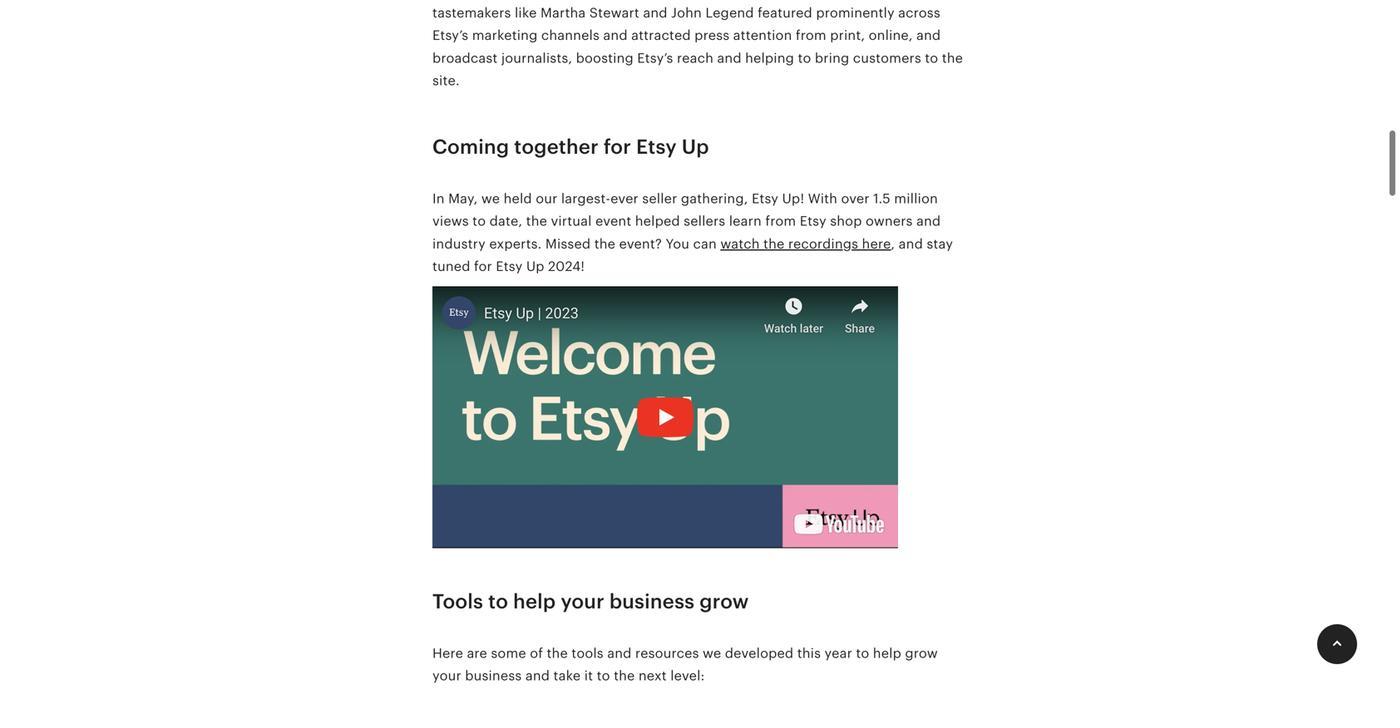 Task type: vqa. For each thing, say whether or not it's contained in the screenshot.
the ,
yes



Task type: describe. For each thing, give the bounding box(es) containing it.
date,
[[490, 214, 523, 229]]

are
[[467, 646, 488, 661]]

the down our
[[526, 214, 548, 229]]

0 vertical spatial grow
[[700, 591, 749, 614]]

business inside here are some of the tools and resources we developed this year to help grow your business and take it to the next level:
[[465, 669, 522, 684]]

helped
[[636, 214, 680, 229]]

stay
[[927, 237, 954, 252]]

resources
[[636, 646, 700, 661]]

tools
[[433, 591, 484, 614]]

we inside the in may, we held our largest-ever seller gathering, etsy up! with over 1.5 million views to date, the virtual event helped sellers learn from etsy shop owners and industry experts. missed the event? you can
[[482, 191, 500, 206]]

and inside the in may, we held our largest-ever seller gathering, etsy up! with over 1.5 million views to date, the virtual event helped sellers learn from etsy shop owners and industry experts. missed the event? you can
[[917, 214, 941, 229]]

coming
[[433, 136, 510, 159]]

shop
[[831, 214, 863, 229]]

the right of
[[547, 646, 568, 661]]

sellers
[[684, 214, 726, 229]]

gathering,
[[681, 191, 749, 206]]

up!
[[783, 191, 805, 206]]

some
[[491, 646, 527, 661]]

you
[[666, 237, 690, 252]]

etsy up from
[[752, 191, 779, 206]]

0 vertical spatial for
[[604, 136, 632, 159]]

views
[[433, 214, 469, 229]]

virtual
[[551, 214, 592, 229]]

over
[[842, 191, 870, 206]]

developed
[[725, 646, 794, 661]]

coming together for etsy up
[[433, 136, 709, 159]]

help inside here are some of the tools and resources we developed this year to help grow your business and take it to the next level:
[[874, 646, 902, 661]]

next
[[639, 669, 667, 684]]

watch the recordings here
[[721, 237, 892, 252]]

with
[[809, 191, 838, 206]]

grow inside here are some of the tools and resources we developed this year to help grow your business and take it to the next level:
[[906, 646, 938, 661]]

1.5
[[874, 191, 891, 206]]

seller
[[643, 191, 678, 206]]

level:
[[671, 669, 705, 684]]

watch
[[721, 237, 760, 252]]

can
[[694, 237, 717, 252]]

held
[[504, 191, 532, 206]]

ever
[[611, 191, 639, 206]]

in may, we held our largest-ever seller gathering, etsy up! with over 1.5 million views to date, the virtual event helped sellers learn from etsy shop owners and industry experts. missed the event? you can
[[433, 191, 941, 252]]

we inside here are some of the tools and resources we developed this year to help grow your business and take it to the next level:
[[703, 646, 722, 661]]



Task type: locate. For each thing, give the bounding box(es) containing it.
we left held at the top of page
[[482, 191, 500, 206]]

your down here
[[433, 669, 462, 684]]

experts.
[[490, 237, 542, 252]]

tools to help your business grow
[[433, 591, 749, 614]]

learn
[[730, 214, 762, 229]]

1 horizontal spatial your
[[561, 591, 605, 614]]

to left date,
[[473, 214, 486, 229]]

etsy inside , and stay tuned for etsy up 2024!
[[496, 259, 523, 274]]

event
[[596, 214, 632, 229]]

1 vertical spatial grow
[[906, 646, 938, 661]]

to right it
[[597, 669, 610, 684]]

to right tools
[[489, 591, 509, 614]]

from
[[766, 214, 797, 229]]

1 vertical spatial we
[[703, 646, 722, 661]]

help
[[514, 591, 556, 614], [874, 646, 902, 661]]

etsy down experts.
[[496, 259, 523, 274]]

tuned
[[433, 259, 471, 274]]

this
[[798, 646, 821, 661]]

etsy up watch the recordings here
[[800, 214, 827, 229]]

etsy up the seller
[[637, 136, 677, 159]]

to right the year
[[857, 646, 870, 661]]

your up tools
[[561, 591, 605, 614]]

for inside , and stay tuned for etsy up 2024!
[[474, 259, 493, 274]]

0 horizontal spatial your
[[433, 669, 462, 684]]

0 vertical spatial business
[[610, 591, 695, 614]]

may,
[[449, 191, 478, 206]]

1 horizontal spatial up
[[682, 136, 709, 159]]

up up gathering,
[[682, 136, 709, 159]]

0 horizontal spatial grow
[[700, 591, 749, 614]]

1 horizontal spatial we
[[703, 646, 722, 661]]

event?
[[619, 237, 662, 252]]

etsy
[[637, 136, 677, 159], [752, 191, 779, 206], [800, 214, 827, 229], [496, 259, 523, 274]]

to
[[473, 214, 486, 229], [489, 591, 509, 614], [857, 646, 870, 661], [597, 669, 610, 684]]

1 vertical spatial help
[[874, 646, 902, 661]]

1 horizontal spatial for
[[604, 136, 632, 159]]

1 vertical spatial up
[[527, 259, 545, 274]]

0 horizontal spatial for
[[474, 259, 493, 274]]

industry
[[433, 237, 486, 252]]

year
[[825, 646, 853, 661]]

and right tools
[[608, 646, 632, 661]]

and up stay
[[917, 214, 941, 229]]

business
[[610, 591, 695, 614], [465, 669, 522, 684]]

recordings
[[789, 237, 859, 252]]

0 horizontal spatial up
[[527, 259, 545, 274]]

business up 'resources'
[[610, 591, 695, 614]]

grow
[[700, 591, 749, 614], [906, 646, 938, 661]]

1 vertical spatial for
[[474, 259, 493, 274]]

to inside the in may, we held our largest-ever seller gathering, etsy up! with over 1.5 million views to date, the virtual event helped sellers learn from etsy shop owners and industry experts. missed the event? you can
[[473, 214, 486, 229]]

here
[[863, 237, 892, 252]]

1 horizontal spatial grow
[[906, 646, 938, 661]]

0 vertical spatial we
[[482, 191, 500, 206]]

your
[[561, 591, 605, 614], [433, 669, 462, 684]]

grow right the year
[[906, 646, 938, 661]]

largest-
[[562, 191, 611, 206]]

your inside here are some of the tools and resources we developed this year to help grow your business and take it to the next level:
[[433, 669, 462, 684]]

1 vertical spatial business
[[465, 669, 522, 684]]

0 vertical spatial your
[[561, 591, 605, 614]]

and
[[917, 214, 941, 229], [899, 237, 924, 252], [608, 646, 632, 661], [526, 669, 550, 684]]

up down experts.
[[527, 259, 545, 274]]

grow up developed
[[700, 591, 749, 614]]

for up ever
[[604, 136, 632, 159]]

the
[[526, 214, 548, 229], [595, 237, 616, 252], [764, 237, 785, 252], [547, 646, 568, 661], [614, 669, 635, 684]]

0 horizontal spatial help
[[514, 591, 556, 614]]

owners
[[866, 214, 913, 229]]

of
[[530, 646, 543, 661]]

we
[[482, 191, 500, 206], [703, 646, 722, 661]]

together
[[514, 136, 599, 159]]

it
[[585, 669, 593, 684]]

and inside , and stay tuned for etsy up 2024!
[[899, 237, 924, 252]]

the left next
[[614, 669, 635, 684]]

and down of
[[526, 669, 550, 684]]

tools
[[572, 646, 604, 661]]

the down from
[[764, 237, 785, 252]]

here are some of the tools and resources we developed this year to help grow your business and take it to the next level:
[[433, 646, 938, 684]]

here
[[433, 646, 464, 661]]

, and stay tuned for etsy up 2024!
[[433, 237, 954, 274]]

1 vertical spatial your
[[433, 669, 462, 684]]

1 horizontal spatial help
[[874, 646, 902, 661]]

the down event
[[595, 237, 616, 252]]

for
[[604, 136, 632, 159], [474, 259, 493, 274]]

up
[[682, 136, 709, 159], [527, 259, 545, 274]]

0 horizontal spatial business
[[465, 669, 522, 684]]

take
[[554, 669, 581, 684]]

2024!
[[548, 259, 585, 274]]

help right the year
[[874, 646, 902, 661]]

0 vertical spatial up
[[682, 136, 709, 159]]

million
[[895, 191, 939, 206]]

in
[[433, 191, 445, 206]]

up inside , and stay tuned for etsy up 2024!
[[527, 259, 545, 274]]

0 horizontal spatial we
[[482, 191, 500, 206]]

0 vertical spatial help
[[514, 591, 556, 614]]

we up level:
[[703, 646, 722, 661]]

watch the recordings here link
[[721, 237, 892, 252]]

our
[[536, 191, 558, 206]]

business down some
[[465, 669, 522, 684]]

for right tuned
[[474, 259, 493, 274]]

help up of
[[514, 591, 556, 614]]

and right ,
[[899, 237, 924, 252]]

,
[[892, 237, 896, 252]]

missed
[[546, 237, 591, 252]]

1 horizontal spatial business
[[610, 591, 695, 614]]



